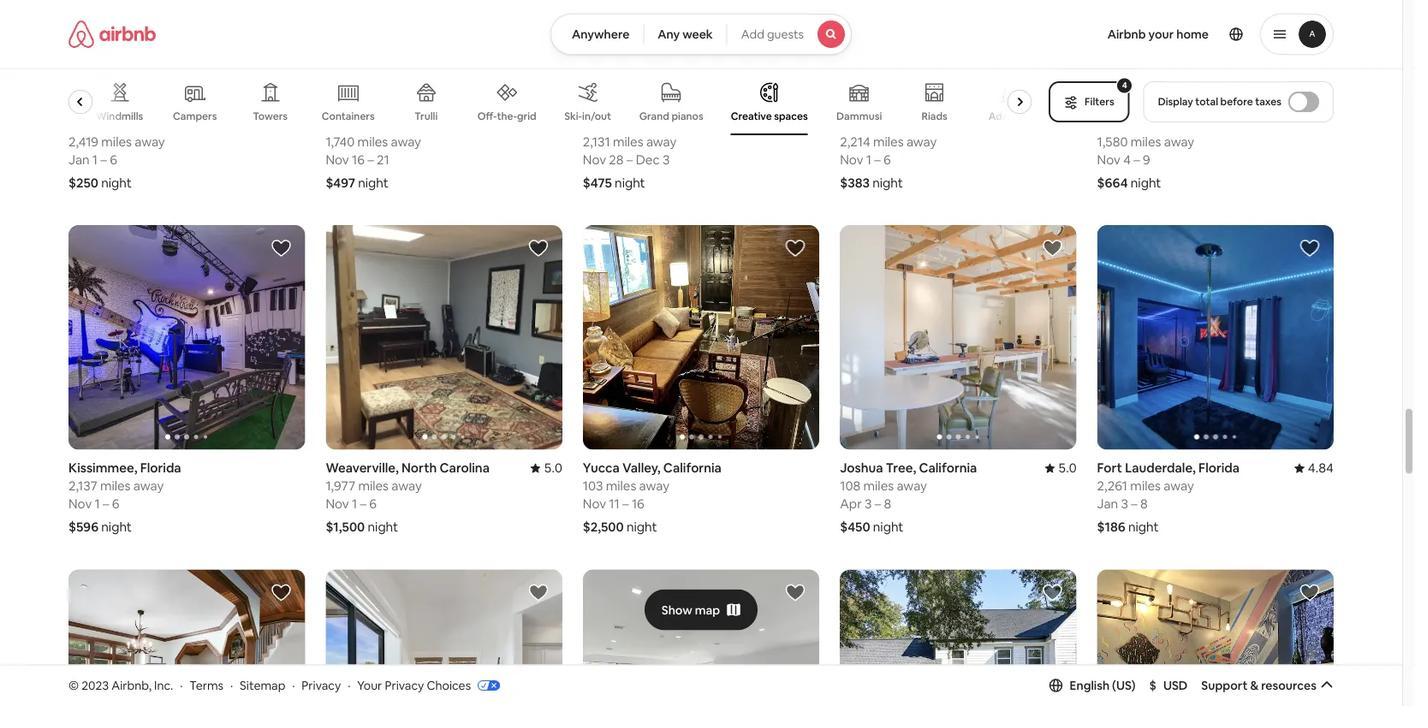 Task type: vqa. For each thing, say whether or not it's contained in the screenshot.


Task type: locate. For each thing, give the bounding box(es) containing it.
away down riads
[[907, 133, 937, 150]]

1 horizontal spatial 5.0 out of 5 average rating image
[[1302, 115, 1334, 132]]

– inside galesburg, illinois 1,580 miles away nov 4 – 9 $664 night
[[1134, 151, 1140, 168]]

show map button
[[644, 590, 758, 631]]

· left "privacy" link
[[292, 678, 295, 693]]

california inside joshua tree, california 108 miles away apr 3 – 8 $450 night
[[919, 460, 977, 477]]

night down 9 on the right top of the page
[[1131, 174, 1161, 191]]

add guests button
[[727, 14, 852, 55]]

windmills
[[96, 110, 144, 123]]

california right the valley, in the bottom of the page
[[663, 460, 722, 477]]

8 inside joshua tree, california 108 miles away apr 3 – 8 $450 night
[[884, 496, 891, 512]]

privacy right your
[[385, 678, 424, 693]]

2 · from the left
[[230, 678, 233, 693]]

0 horizontal spatial 16
[[352, 151, 365, 168]]

apr
[[840, 496, 862, 512]]

· right the 'inc.'
[[180, 678, 183, 693]]

nov
[[326, 151, 349, 168], [583, 151, 606, 168], [840, 151, 863, 168], [1097, 151, 1121, 168], [68, 496, 92, 512], [326, 496, 349, 512], [583, 496, 606, 512]]

&
[[1250, 678, 1259, 693]]

– inside accord, new york 2,419 miles away jan 1 – 6 $250 night
[[100, 151, 107, 168]]

your
[[1149, 27, 1174, 42]]

anywhere
[[572, 27, 629, 42]]

8 inside fort lauderdale, florida 2,261 miles away jan 3 – 8 $186 night
[[1140, 496, 1148, 512]]

1 vertical spatial 5.0 out of 5 average rating image
[[1045, 460, 1077, 477]]

night right $596 in the left of the page
[[101, 519, 132, 536]]

miles down weaverville,
[[358, 478, 389, 494]]

0 horizontal spatial 3
[[663, 151, 670, 168]]

– left 21
[[367, 151, 374, 168]]

in/out
[[583, 110, 612, 123]]

8 down lauderdale, on the bottom
[[1140, 496, 1148, 512]]

1 horizontal spatial privacy
[[385, 678, 424, 693]]

1 vertical spatial 16
[[632, 496, 645, 512]]

miles down zebulon,
[[873, 133, 904, 150]]

1 inside the "zebulon, north carolina 2,214 miles away nov 1 – 6 $383 night"
[[866, 151, 872, 168]]

florida up dec
[[654, 115, 695, 132]]

5.0 for joshua tree, california 108 miles away apr 3 – 8 $450 night
[[1058, 460, 1077, 477]]

night inside joshua tree, california 108 miles away apr 3 – 8 $450 night
[[873, 519, 904, 536]]

california
[[663, 460, 722, 477], [919, 460, 977, 477]]

nov inside nashville, tennessee 1,740 miles away nov 16 – 21 $497 night
[[326, 151, 349, 168]]

away inside the "zebulon, north carolina 2,214 miles away nov 1 – 6 $383 night"
[[907, 133, 937, 150]]

carolina inside the weaverville, north carolina 1,977 miles away nov 1 – 6 $1,500 night
[[440, 460, 490, 477]]

north inside the weaverville, north carolina 1,977 miles away nov 1 – 6 $1,500 night
[[402, 460, 437, 477]]

ski-in/out
[[565, 110, 612, 123]]

8
[[884, 496, 891, 512], [1140, 496, 1148, 512]]

north right weaverville,
[[402, 460, 437, 477]]

night right $2,500
[[627, 519, 657, 536]]

away down tree,
[[897, 478, 927, 494]]

$186
[[1097, 519, 1126, 536]]

– right 28
[[627, 151, 633, 168]]

jan
[[68, 151, 90, 168], [1097, 496, 1118, 512]]

16 inside yucca valley, california 103 miles away nov 11 – 16 $2,500 night
[[632, 496, 645, 512]]

1 inside accord, new york 2,419 miles away jan 1 – 6 $250 night
[[92, 151, 98, 168]]

3 inside 'davenport, florida 2,131 miles away nov 28 – dec 3 $475 night'
[[663, 151, 670, 168]]

16 right 11 at the left of the page
[[632, 496, 645, 512]]

support & resources button
[[1201, 678, 1334, 693]]

away down kissimmee,
[[133, 478, 164, 494]]

· right terms at left bottom
[[230, 678, 233, 693]]

2 horizontal spatial 3
[[1121, 496, 1128, 512]]

1 horizontal spatial north
[[896, 115, 931, 132]]

1 inside the weaverville, north carolina 1,977 miles away nov 1 – 6 $1,500 night
[[352, 496, 357, 512]]

1 horizontal spatial jan
[[1097, 496, 1118, 512]]

· left your
[[348, 678, 350, 693]]

6 down the "accord,"
[[110, 151, 117, 168]]

$2,500
[[583, 519, 624, 536]]

1 horizontal spatial florida
[[654, 115, 695, 132]]

privacy link
[[302, 678, 341, 693]]

3 inside joshua tree, california 108 miles away apr 3 – 8 $450 night
[[865, 496, 872, 512]]

0 vertical spatial carolina
[[934, 115, 984, 132]]

away inside kissimmee, florida 2,137 miles away nov 1 – 6 $596 night
[[133, 478, 164, 494]]

nov down 2,131
[[583, 151, 606, 168]]

– down lauderdale, on the bottom
[[1131, 496, 1137, 512]]

off-the-grid
[[478, 109, 537, 123]]

0 horizontal spatial california
[[663, 460, 722, 477]]

ski-
[[565, 110, 583, 123]]

nov down '1,740'
[[326, 151, 349, 168]]

None search field
[[550, 14, 852, 55]]

jan down 2,419
[[68, 151, 90, 168]]

any
[[658, 27, 680, 42]]

weaverville,
[[326, 460, 399, 477]]

3 inside fort lauderdale, florida 2,261 miles away jan 3 – 8 $186 night
[[1121, 496, 1128, 512]]

nov down 2,137 at the bottom left of page
[[68, 496, 92, 512]]

6 down weaverville,
[[369, 496, 377, 512]]

airbnb your home link
[[1097, 16, 1219, 52]]

nov down 1,977
[[326, 496, 349, 512]]

4.84 out of 5 average rating image
[[1294, 460, 1334, 477]]

16
[[352, 151, 365, 168], [632, 496, 645, 512]]

5.0 out of 5 average rating image for galesburg, illinois 1,580 miles away nov 4 – 9 $664 night
[[1302, 115, 1334, 132]]

0 horizontal spatial 8
[[884, 496, 891, 512]]

away inside accord, new york 2,419 miles away jan 1 – 6 $250 night
[[135, 133, 165, 150]]

nov inside kissimmee, florida 2,137 miles away nov 1 – 6 $596 night
[[68, 496, 92, 512]]

$383
[[840, 174, 870, 191]]

miles up 9 on the right top of the page
[[1131, 133, 1161, 150]]

3 right dec
[[663, 151, 670, 168]]

1 down 2,419
[[92, 151, 98, 168]]

nov left the 4
[[1097, 151, 1121, 168]]

1 horizontal spatial carolina
[[934, 115, 984, 132]]

4.84
[[1308, 460, 1334, 477]]

0 horizontal spatial florida
[[140, 460, 181, 477]]

1 vertical spatial carolina
[[440, 460, 490, 477]]

miles
[[101, 133, 132, 150], [358, 133, 388, 150], [613, 133, 643, 150], [873, 133, 904, 150], [1131, 133, 1161, 150], [100, 478, 131, 494], [358, 478, 389, 494], [606, 478, 636, 494], [863, 478, 894, 494], [1130, 478, 1161, 495]]

miles down new
[[101, 133, 132, 150]]

– inside the weaverville, north carolina 1,977 miles away nov 1 – 6 $1,500 night
[[360, 496, 366, 512]]

0 vertical spatial north
[[896, 115, 931, 132]]

away inside nashville, tennessee 1,740 miles away nov 16 – 21 $497 night
[[391, 133, 421, 150]]

– inside kissimmee, florida 2,137 miles away nov 1 – 6 $596 night
[[103, 496, 109, 512]]

miles inside kissimmee, florida 2,137 miles away nov 1 – 6 $596 night
[[100, 478, 131, 494]]

night inside the "zebulon, north carolina 2,214 miles away nov 1 – 6 $383 night"
[[873, 174, 903, 191]]

away down the valley, in the bottom of the page
[[639, 478, 669, 494]]

support & resources
[[1201, 678, 1317, 693]]

(us)
[[1112, 678, 1136, 693]]

miles down the davenport,
[[613, 133, 643, 150]]

davenport, florida 2,131 miles away nov 28 – dec 3 $475 night
[[583, 115, 695, 191]]

0 horizontal spatial privacy
[[302, 678, 341, 693]]

night right $383 on the top
[[873, 174, 903, 191]]

2,261
[[1097, 478, 1128, 495]]

choices
[[427, 678, 471, 693]]

night inside the weaverville, north carolina 1,977 miles away nov 1 – 6 $1,500 night
[[368, 519, 398, 536]]

nov inside yucca valley, california 103 miles away nov 11 – 16 $2,500 night
[[583, 496, 606, 512]]

night right $186
[[1128, 519, 1159, 536]]

·
[[180, 678, 183, 693], [230, 678, 233, 693], [292, 678, 295, 693], [348, 678, 350, 693]]

north for 2,214 miles away
[[896, 115, 931, 132]]

night inside yucca valley, california 103 miles away nov 11 – 16 $2,500 night
[[627, 519, 657, 536]]

1 down 2,137 at the bottom left of page
[[95, 496, 100, 512]]

away
[[135, 133, 165, 150], [391, 133, 421, 150], [646, 133, 677, 150], [907, 133, 937, 150], [1164, 133, 1194, 150], [133, 478, 164, 494], [392, 478, 422, 494], [639, 478, 669, 494], [897, 478, 927, 494], [1164, 478, 1194, 495]]

towers
[[253, 110, 288, 123]]

taxes
[[1255, 95, 1282, 108]]

1 inside kissimmee, florida 2,137 miles away nov 1 – 6 $596 night
[[95, 496, 100, 512]]

1 horizontal spatial 5.0
[[1058, 460, 1077, 477]]

california for yucca valley, california 103 miles away nov 11 – 16 $2,500 night
[[663, 460, 722, 477]]

1 horizontal spatial 8
[[1140, 496, 1148, 512]]

miles inside nashville, tennessee 1,740 miles away nov 16 – 21 $497 night
[[358, 133, 388, 150]]

– inside fort lauderdale, florida 2,261 miles away jan 3 – 8 $186 night
[[1131, 496, 1137, 512]]

3 right "apr"
[[865, 496, 872, 512]]

$250
[[68, 174, 98, 191]]

6 inside the weaverville, north carolina 1,977 miles away nov 1 – 6 $1,500 night
[[369, 496, 377, 512]]

2 8 from the left
[[1140, 496, 1148, 512]]

dammusi
[[837, 110, 882, 123]]

6 inside the "zebulon, north carolina 2,214 miles away nov 1 – 6 $383 night"
[[884, 151, 891, 168]]

resources
[[1261, 678, 1317, 693]]

2 california from the left
[[919, 460, 977, 477]]

night right $450 on the bottom
[[873, 519, 904, 536]]

miles down joshua
[[863, 478, 894, 494]]

9
[[1143, 151, 1150, 168]]

$497
[[326, 174, 355, 191]]

– left 9 on the right top of the page
[[1134, 151, 1140, 168]]

airbnb,
[[111, 678, 151, 693]]

carolina inside the "zebulon, north carolina 2,214 miles away nov 1 – 6 $383 night"
[[934, 115, 984, 132]]

miles up 11 at the left of the page
[[606, 478, 636, 494]]

night down 21
[[358, 174, 389, 191]]

1 horizontal spatial 16
[[632, 496, 645, 512]]

carolina for zebulon, north carolina 2,214 miles away nov 1 – 6 $383 night
[[934, 115, 984, 132]]

4.99
[[536, 115, 562, 132]]

campers
[[173, 110, 217, 123]]

north inside the "zebulon, north carolina 2,214 miles away nov 1 – 6 $383 night"
[[896, 115, 931, 132]]

4.96 out of 5 average rating image
[[266, 115, 305, 132]]

away up dec
[[646, 133, 677, 150]]

add to wishlist: sevierville, tennessee image
[[271, 583, 291, 603]]

florida
[[654, 115, 695, 132], [140, 460, 181, 477], [1199, 460, 1240, 477]]

grand pianos
[[640, 110, 704, 123]]

add to wishlist: captiva, florida image
[[528, 583, 549, 603]]

– inside nashville, tennessee 1,740 miles away nov 16 – 21 $497 night
[[367, 151, 374, 168]]

– down the "accord,"
[[100, 151, 107, 168]]

miles inside accord, new york 2,419 miles away jan 1 – 6 $250 night
[[101, 133, 132, 150]]

0 horizontal spatial 5.0
[[544, 460, 562, 477]]

joshua
[[840, 460, 883, 477]]

kissimmee,
[[68, 460, 137, 477]]

florida right lauderdale, on the bottom
[[1199, 460, 1240, 477]]

– inside yucca valley, california 103 miles away nov 11 – 16 $2,500 night
[[622, 496, 629, 512]]

1 vertical spatial jan
[[1097, 496, 1118, 512]]

3
[[663, 151, 670, 168], [865, 496, 872, 512], [1121, 496, 1128, 512]]

lauderdale,
[[1125, 460, 1196, 477]]

florida inside kissimmee, florida 2,137 miles away nov 1 – 6 $596 night
[[140, 460, 181, 477]]

away inside joshua tree, california 108 miles away apr 3 – 8 $450 night
[[897, 478, 927, 494]]

28
[[609, 151, 624, 168]]

3 down 2,261
[[1121, 496, 1128, 512]]

nov down 103
[[583, 496, 606, 512]]

sitemap link
[[240, 678, 285, 693]]

2 horizontal spatial 5.0
[[1316, 115, 1334, 132]]

night down 28
[[615, 174, 645, 191]]

4.93 out of 5 average rating image
[[1037, 115, 1077, 132]]

valley,
[[622, 460, 661, 477]]

6 for 1,977
[[369, 496, 377, 512]]

0 vertical spatial jan
[[68, 151, 90, 168]]

– right "apr"
[[875, 496, 881, 512]]

0 horizontal spatial jan
[[68, 151, 90, 168]]

6 down kissimmee,
[[112, 496, 120, 512]]

none search field containing anywhere
[[550, 14, 852, 55]]

$596
[[68, 519, 99, 536]]

airbnb your home
[[1108, 27, 1209, 42]]

1 horizontal spatial california
[[919, 460, 977, 477]]

$ usd
[[1149, 678, 1188, 693]]

8 right "apr"
[[884, 496, 891, 512]]

airbnb
[[1108, 27, 1146, 42]]

© 2023 airbnb, inc. ·
[[68, 678, 183, 693]]

1 down 1,977
[[352, 496, 357, 512]]

florida for 2,137 miles away
[[140, 460, 181, 477]]

3 for joshua
[[865, 496, 872, 512]]

5.0 out of 5 average rating image
[[1302, 115, 1334, 132], [1045, 460, 1077, 477]]

tree,
[[886, 460, 916, 477]]

any week
[[658, 27, 713, 42]]

away down lauderdale, on the bottom
[[1164, 478, 1194, 495]]

3 · from the left
[[292, 678, 295, 693]]

away down illinois
[[1164, 133, 1194, 150]]

miles down kissimmee,
[[100, 478, 131, 494]]

– right 11 at the left of the page
[[622, 496, 629, 512]]

– down zebulon,
[[874, 151, 881, 168]]

jan inside accord, new york 2,419 miles away jan 1 – 6 $250 night
[[68, 151, 90, 168]]

north right zebulon,
[[896, 115, 931, 132]]

2 horizontal spatial florida
[[1199, 460, 1240, 477]]

jan inside fort lauderdale, florida 2,261 miles away jan 3 – 8 $186 night
[[1097, 496, 1118, 512]]

1,580
[[1097, 133, 1128, 150]]

6 for 2,419
[[110, 151, 117, 168]]

1 down "2,214" at right
[[866, 151, 872, 168]]

– up the $1,500
[[360, 496, 366, 512]]

miles inside fort lauderdale, florida 2,261 miles away jan 3 – 8 $186 night
[[1130, 478, 1161, 495]]

california right tree,
[[919, 460, 977, 477]]

0 horizontal spatial carolina
[[440, 460, 490, 477]]

carolina left 5.0 out of 5 average rating image
[[440, 460, 490, 477]]

away down tennessee
[[391, 133, 421, 150]]

5.0 for galesburg, illinois 1,580 miles away nov 4 – 9 $664 night
[[1316, 115, 1334, 132]]

privacy left your
[[302, 678, 341, 693]]

night inside 'davenport, florida 2,131 miles away nov 28 – dec 3 $475 night'
[[615, 174, 645, 191]]

filters
[[1085, 95, 1114, 108]]

carolina left adapted
[[934, 115, 984, 132]]

$475
[[583, 174, 612, 191]]

– down kissimmee,
[[103, 496, 109, 512]]

night right the $1,500
[[368, 519, 398, 536]]

4.93
[[1051, 115, 1077, 132]]

4
[[1123, 151, 1131, 168]]

8 for apr 3 – 8
[[884, 496, 891, 512]]

1 california from the left
[[663, 460, 722, 477]]

night for joshua tree, california 108 miles away apr 3 – 8 $450 night
[[873, 519, 904, 536]]

0 horizontal spatial 5.0 out of 5 average rating image
[[1045, 460, 1077, 477]]

16 inside nashville, tennessee 1,740 miles away nov 16 – 21 $497 night
[[352, 151, 365, 168]]

night inside accord, new york 2,419 miles away jan 1 – 6 $250 night
[[101, 174, 132, 191]]

jan down 2,261
[[1097, 496, 1118, 512]]

florida for 2,131 miles away
[[654, 115, 695, 132]]

1 8 from the left
[[884, 496, 891, 512]]

home
[[1176, 27, 1209, 42]]

carolina for weaverville, north carolina 1,977 miles away nov 1 – 6 $1,500 night
[[440, 460, 490, 477]]

display total before taxes
[[1158, 95, 1282, 108]]

1 vertical spatial north
[[402, 460, 437, 477]]

away down weaverville,
[[392, 478, 422, 494]]

any week button
[[643, 14, 727, 55]]

kissimmee, florida 2,137 miles away nov 1 – 6 $596 night
[[68, 460, 181, 536]]

the-
[[497, 109, 518, 123]]

6 for 2,214
[[884, 151, 891, 168]]

0 horizontal spatial north
[[402, 460, 437, 477]]

miles down lauderdale, on the bottom
[[1130, 478, 1161, 495]]

night for zebulon, north carolina 2,214 miles away nov 1 – 6 $383 night
[[873, 174, 903, 191]]

night inside kissimmee, florida 2,137 miles away nov 1 – 6 $596 night
[[101, 519, 132, 536]]

16 left 21
[[352, 151, 365, 168]]

group
[[10, 68, 1039, 135], [68, 225, 305, 450], [326, 225, 562, 450], [583, 225, 819, 450], [840, 225, 1077, 450], [1097, 225, 1334, 450], [68, 570, 305, 706], [326, 570, 562, 706], [583, 570, 819, 706], [840, 570, 1077, 706], [1097, 570, 1334, 706]]

6 down zebulon,
[[884, 151, 891, 168]]

florida inside 'davenport, florida 2,131 miles away nov 28 – dec 3 $475 night'
[[654, 115, 695, 132]]

night right $250
[[101, 174, 132, 191]]

away down york
[[135, 133, 165, 150]]

6 inside accord, new york 2,419 miles away jan 1 – 6 $250 night
[[110, 151, 117, 168]]

nov inside 'davenport, florida 2,131 miles away nov 28 – dec 3 $475 night'
[[583, 151, 606, 168]]

0 vertical spatial 16
[[352, 151, 365, 168]]

california inside yucca valley, california 103 miles away nov 11 – 16 $2,500 night
[[663, 460, 722, 477]]

support
[[1201, 678, 1248, 693]]

florida right kissimmee,
[[140, 460, 181, 477]]

nov down "2,214" at right
[[840, 151, 863, 168]]

0 vertical spatial 5.0 out of 5 average rating image
[[1302, 115, 1334, 132]]

5.0 out of 5 average rating image
[[530, 460, 562, 477]]

add to wishlist: fort lauderdale, florida image
[[1300, 238, 1320, 259]]

inc.
[[154, 678, 173, 693]]

1 horizontal spatial 3
[[865, 496, 872, 512]]

miles up 21
[[358, 133, 388, 150]]

night inside fort lauderdale, florida 2,261 miles away jan 3 – 8 $186 night
[[1128, 519, 1159, 536]]



Task type: describe. For each thing, give the bounding box(es) containing it.
8 for jan 3 – 8
[[1140, 496, 1148, 512]]

2,137
[[68, 478, 97, 494]]

– inside 'davenport, florida 2,131 miles away nov 28 – dec 3 $475 night'
[[627, 151, 633, 168]]

miles inside the weaverville, north carolina 1,977 miles away nov 1 – 6 $1,500 night
[[358, 478, 389, 494]]

your privacy choices link
[[357, 678, 500, 694]]

jan for jan 3 – 8
[[1097, 496, 1118, 512]]

show map
[[662, 602, 720, 618]]

display total before taxes button
[[1143, 81, 1334, 122]]

miles inside galesburg, illinois 1,580 miles away nov 4 – 9 $664 night
[[1131, 133, 1161, 150]]

show
[[662, 602, 692, 618]]

4 · from the left
[[348, 678, 350, 693]]

6 inside kissimmee, florida 2,137 miles away nov 1 – 6 $596 night
[[112, 496, 120, 512]]

filters button
[[1049, 81, 1130, 122]]

add to wishlist: st. louis, missouri image
[[1300, 583, 1320, 603]]

– inside the "zebulon, north carolina 2,214 miles away nov 1 – 6 $383 night"
[[874, 151, 881, 168]]

night inside nashville, tennessee 1,740 miles away nov 16 – 21 $497 night
[[358, 174, 389, 191]]

group containing off-the-grid
[[10, 68, 1039, 135]]

$664
[[1097, 174, 1128, 191]]

week
[[682, 27, 713, 42]]

nashville,
[[326, 115, 382, 132]]

5.0 out of 5 average rating image for joshua tree, california 108 miles away apr 3 – 8 $450 night
[[1045, 460, 1077, 477]]

galesburg, illinois 1,580 miles away nov 4 – 9 $664 night
[[1097, 115, 1203, 191]]

fort
[[1097, 460, 1122, 477]]

away inside yucca valley, california 103 miles away nov 11 – 16 $2,500 night
[[639, 478, 669, 494]]

add guests
[[741, 27, 804, 42]]

terms link
[[189, 678, 224, 693]]

grand
[[640, 110, 670, 123]]

11
[[609, 496, 620, 512]]

$450
[[840, 519, 870, 536]]

1,977
[[326, 478, 355, 494]]

add to wishlist: joshua tree, california image
[[1042, 238, 1063, 259]]

zebulon,
[[840, 115, 893, 132]]

your privacy choices
[[357, 678, 471, 693]]

accord, new york 2,419 miles away jan 1 – 6 $250 night
[[68, 115, 176, 191]]

weaverville, north carolina 1,977 miles away nov 1 – 6 $1,500 night
[[326, 460, 490, 536]]

night inside galesburg, illinois 1,580 miles away nov 4 – 9 $664 night
[[1131, 174, 1161, 191]]

5.0 for weaverville, north carolina 1,977 miles away nov 1 – 6 $1,500 night
[[544, 460, 562, 477]]

fort lauderdale, florida 2,261 miles away jan 3 – 8 $186 night
[[1097, 460, 1240, 536]]

1,740
[[326, 133, 355, 150]]

add to wishlist: southwest ranches, florida image
[[785, 583, 806, 603]]

1 privacy from the left
[[302, 678, 341, 693]]

adapted
[[989, 110, 1032, 123]]

away inside fort lauderdale, florida 2,261 miles away jan 3 – 8 $186 night
[[1164, 478, 1194, 495]]

galesburg,
[[1097, 115, 1163, 132]]

1 for 2,214
[[866, 151, 872, 168]]

2 privacy from the left
[[385, 678, 424, 693]]

davenport,
[[583, 115, 651, 132]]

yucca valley, california 103 miles away nov 11 – 16 $2,500 night
[[583, 460, 722, 536]]

guests
[[767, 27, 804, 42]]

florida inside fort lauderdale, florida 2,261 miles away jan 3 – 8 $186 night
[[1199, 460, 1240, 477]]

away inside galesburg, illinois 1,580 miles away nov 4 – 9 $664 night
[[1164, 133, 1194, 150]]

add to wishlist: yucca valley, california image
[[785, 238, 806, 259]]

nov inside the weaverville, north carolina 1,977 miles away nov 1 – 6 $1,500 night
[[326, 496, 349, 512]]

nov inside galesburg, illinois 1,580 miles away nov 4 – 9 $664 night
[[1097, 151, 1121, 168]]

21
[[377, 151, 389, 168]]

away inside 'davenport, florida 2,131 miles away nov 28 – dec 3 $475 night'
[[646, 133, 677, 150]]

anywhere button
[[550, 14, 644, 55]]

english (us)
[[1070, 678, 1136, 693]]

trulli
[[415, 110, 438, 123]]

nov inside the "zebulon, north carolina 2,214 miles away nov 1 – 6 $383 night"
[[840, 151, 863, 168]]

2,214
[[840, 133, 870, 150]]

4.96
[[279, 115, 305, 132]]

english (us) button
[[1049, 678, 1136, 693]]

night for yucca valley, california 103 miles away nov 11 – 16 $2,500 night
[[627, 519, 657, 536]]

1 for 2,419
[[92, 151, 98, 168]]

usd
[[1163, 678, 1188, 693]]

nashville, tennessee 1,740 miles away nov 16 – 21 $497 night
[[326, 115, 449, 191]]

– inside joshua tree, california 108 miles away apr 3 – 8 $450 night
[[875, 496, 881, 512]]

miles inside 'davenport, florida 2,131 miles away nov 28 – dec 3 $475 night'
[[613, 133, 643, 150]]

$
[[1149, 678, 1157, 693]]

total
[[1195, 95, 1218, 108]]

creative
[[731, 110, 772, 123]]

containers
[[322, 110, 375, 123]]

©
[[68, 678, 79, 693]]

add to wishlist: kissimmee, florida image
[[271, 238, 291, 259]]

york
[[149, 115, 176, 132]]

4.99 out of 5 average rating image
[[523, 115, 562, 132]]

map
[[695, 602, 720, 618]]

103
[[583, 478, 603, 494]]

yucca
[[583, 460, 620, 477]]

joshua tree, california 108 miles away apr 3 – 8 $450 night
[[840, 460, 977, 536]]

night for weaverville, north carolina 1,977 miles away nov 1 – 6 $1,500 night
[[368, 519, 398, 536]]

miles inside yucca valley, california 103 miles away nov 11 – 16 $2,500 night
[[606, 478, 636, 494]]

your
[[357, 678, 382, 693]]

away inside the weaverville, north carolina 1,977 miles away nov 1 – 6 $1,500 night
[[392, 478, 422, 494]]

off-
[[478, 109, 497, 123]]

miles inside the "zebulon, north carolina 2,214 miles away nov 1 – 6 $383 night"
[[873, 133, 904, 150]]

grid
[[518, 109, 537, 123]]

night for accord, new york 2,419 miles away jan 1 – 6 $250 night
[[101, 174, 132, 191]]

riads
[[922, 110, 948, 123]]

jan for jan 1 – 6
[[68, 151, 90, 168]]

night for fort lauderdale, florida 2,261 miles away jan 3 – 8 $186 night
[[1128, 519, 1159, 536]]

spaces
[[775, 110, 808, 123]]

add to wishlist: wilmington, north carolina image
[[1042, 583, 1063, 603]]

1 · from the left
[[180, 678, 183, 693]]

creative spaces
[[731, 110, 808, 123]]

california for joshua tree, california 108 miles away apr 3 – 8 $450 night
[[919, 460, 977, 477]]

terms
[[189, 678, 224, 693]]

before
[[1220, 95, 1253, 108]]

miles inside joshua tree, california 108 miles away apr 3 – 8 $450 night
[[863, 478, 894, 494]]

pianos
[[672, 110, 704, 123]]

night for davenport, florida 2,131 miles away nov 28 – dec 3 $475 night
[[615, 174, 645, 191]]

3 for fort
[[1121, 496, 1128, 512]]

profile element
[[872, 0, 1334, 68]]

add to wishlist: weaverville, north carolina image
[[528, 238, 549, 259]]

1 for 1,977
[[352, 496, 357, 512]]

2023
[[81, 678, 109, 693]]

2,419
[[68, 133, 99, 150]]

north for 1,977 miles away
[[402, 460, 437, 477]]

zebulon, north carolina 2,214 miles away nov 1 – 6 $383 night
[[840, 115, 984, 191]]

108
[[840, 478, 861, 494]]

illinois
[[1166, 115, 1203, 132]]

new
[[119, 115, 146, 132]]



